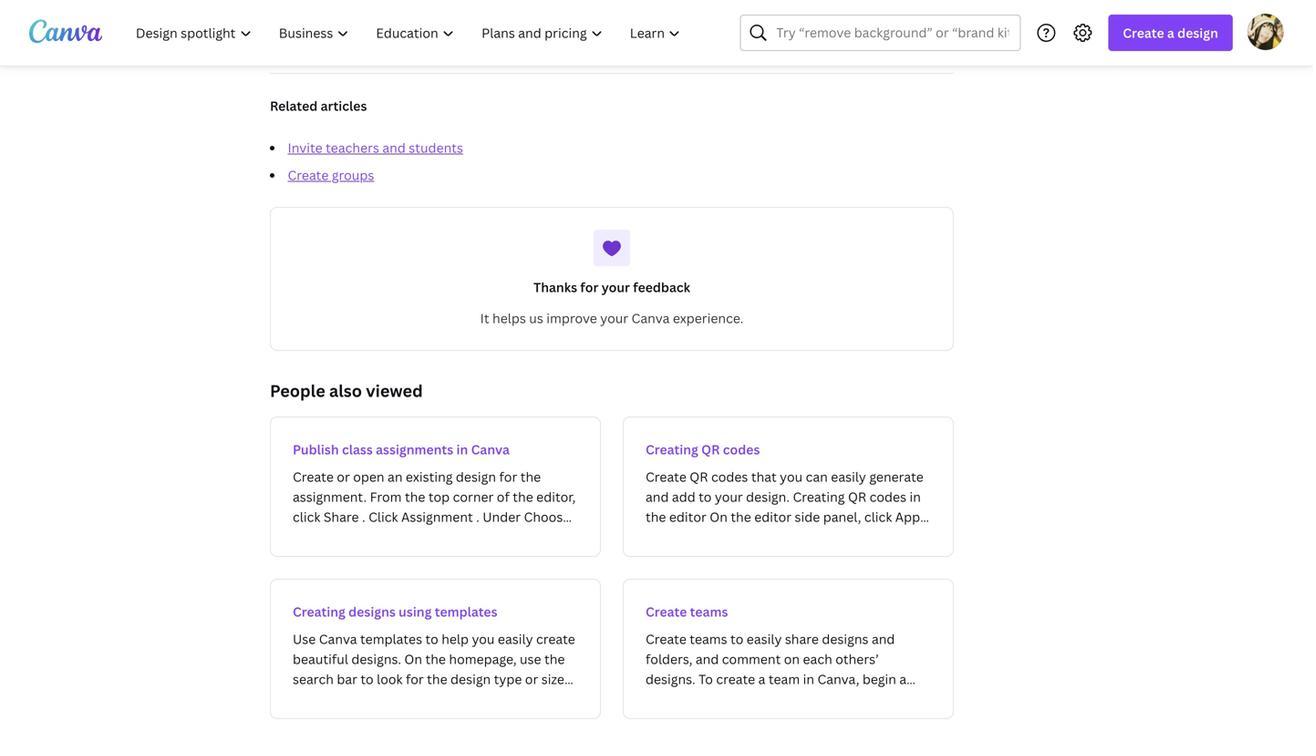 Task type: describe. For each thing, give the bounding box(es) containing it.
templates
[[435, 603, 498, 621]]

it helps us improve your canva experience.
[[480, 310, 744, 327]]

using
[[399, 603, 432, 621]]

create a design
[[1123, 24, 1219, 42]]

create for create a design
[[1123, 24, 1165, 42]]

1 vertical spatial canva
[[471, 441, 510, 458]]

Try "remove background" or "brand kit" search field
[[777, 16, 1009, 50]]

creating designs using templates link
[[270, 579, 601, 720]]

invite teachers and students link
[[288, 139, 463, 156]]

articles
[[321, 97, 367, 114]]

groups
[[332, 166, 374, 184]]

top level navigation element
[[124, 15, 696, 51]]

create groups
[[288, 166, 374, 184]]

create teams link
[[623, 579, 954, 720]]

creating for creating qr codes
[[646, 441, 699, 458]]

people also viewed
[[270, 380, 423, 402]]

publish class assignments in canva link
[[270, 417, 601, 557]]

create for create groups
[[288, 166, 329, 184]]

1 vertical spatial your
[[600, 310, 629, 327]]

publish class assignments in canva
[[293, 441, 510, 458]]

for
[[581, 279, 599, 296]]

class
[[342, 441, 373, 458]]

also
[[329, 380, 362, 402]]

1 horizontal spatial canva
[[632, 310, 670, 327]]

related
[[270, 97, 318, 114]]

and
[[383, 139, 406, 156]]

publish
[[293, 441, 339, 458]]

creating qr codes link
[[623, 417, 954, 557]]

codes
[[723, 441, 760, 458]]

teachers
[[326, 139, 379, 156]]

in
[[457, 441, 468, 458]]

a
[[1168, 24, 1175, 42]]

creating qr codes
[[646, 441, 760, 458]]

qr
[[702, 441, 720, 458]]



Task type: vqa. For each thing, say whether or not it's contained in the screenshot.
the people inside $29.99 for the first 5 people $14.99/person for person 6 - 10
no



Task type: locate. For each thing, give the bounding box(es) containing it.
0 vertical spatial your
[[602, 279, 630, 296]]

creating inside creating qr codes "link"
[[646, 441, 699, 458]]

creating left the qr
[[646, 441, 699, 458]]

create a design button
[[1109, 15, 1233, 51]]

feedback
[[633, 279, 691, 296]]

creating
[[646, 441, 699, 458], [293, 603, 346, 621]]

us
[[529, 310, 543, 327]]

canva down feedback
[[632, 310, 670, 327]]

people
[[270, 380, 325, 402]]

2 horizontal spatial create
[[1123, 24, 1165, 42]]

create inside create a design dropdown button
[[1123, 24, 1165, 42]]

create groups link
[[288, 166, 374, 184]]

create inside create teams 'link'
[[646, 603, 687, 621]]

invite teachers and students
[[288, 139, 463, 156]]

0 horizontal spatial canva
[[471, 441, 510, 458]]

canva
[[632, 310, 670, 327], [471, 441, 510, 458]]

creating left designs
[[293, 603, 346, 621]]

your down "thanks for your feedback"
[[600, 310, 629, 327]]

designs
[[349, 603, 396, 621]]

teams
[[690, 603, 728, 621]]

helps
[[493, 310, 526, 327]]

creating for creating designs using templates
[[293, 603, 346, 621]]

0 vertical spatial creating
[[646, 441, 699, 458]]

your
[[602, 279, 630, 296], [600, 310, 629, 327]]

it
[[480, 310, 489, 327]]

create down invite on the left top
[[288, 166, 329, 184]]

1 vertical spatial create
[[288, 166, 329, 184]]

creating designs using templates
[[293, 603, 498, 621]]

related articles
[[270, 97, 367, 114]]

stephanie aranda image
[[1248, 13, 1284, 50]]

experience.
[[673, 310, 744, 327]]

create
[[1123, 24, 1165, 42], [288, 166, 329, 184], [646, 603, 687, 621]]

0 vertical spatial create
[[1123, 24, 1165, 42]]

thanks
[[534, 279, 577, 296]]

1 horizontal spatial creating
[[646, 441, 699, 458]]

1 horizontal spatial create
[[646, 603, 687, 621]]

create left teams
[[646, 603, 687, 621]]

thanks for your feedback
[[534, 279, 691, 296]]

improve
[[547, 310, 597, 327]]

your right for
[[602, 279, 630, 296]]

0 horizontal spatial creating
[[293, 603, 346, 621]]

design
[[1178, 24, 1219, 42]]

create teams
[[646, 603, 728, 621]]

1 vertical spatial creating
[[293, 603, 346, 621]]

canva right in
[[471, 441, 510, 458]]

viewed
[[366, 380, 423, 402]]

invite
[[288, 139, 323, 156]]

assignments
[[376, 441, 454, 458]]

create left a on the top of page
[[1123, 24, 1165, 42]]

create for create teams
[[646, 603, 687, 621]]

0 vertical spatial canva
[[632, 310, 670, 327]]

0 horizontal spatial create
[[288, 166, 329, 184]]

students
[[409, 139, 463, 156]]

2 vertical spatial create
[[646, 603, 687, 621]]

creating inside the 'creating designs using templates' link
[[293, 603, 346, 621]]



